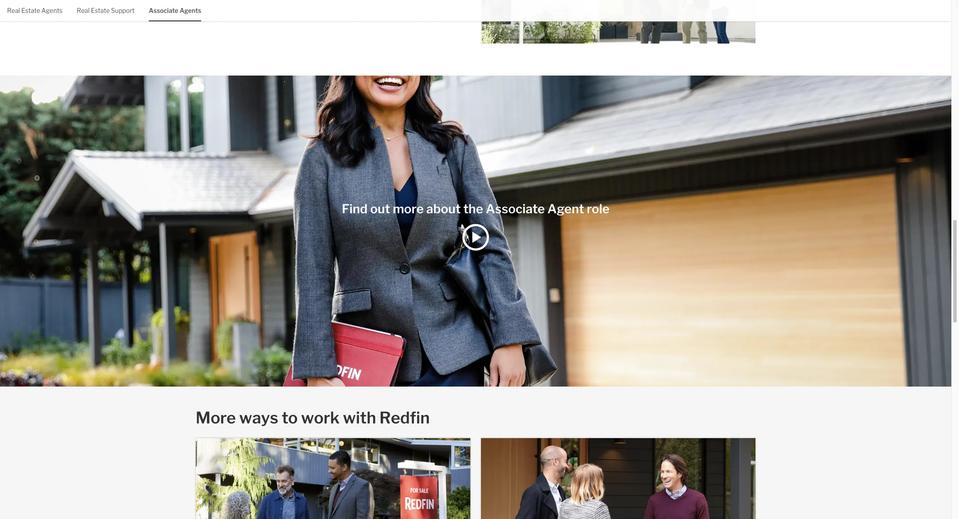 Task type: describe. For each thing, give the bounding box(es) containing it.
agents inside the real estate agents link
[[41, 7, 63, 14]]

find out more about the associate agent role
[[342, 201, 610, 217]]

associate agents
[[149, 7, 201, 14]]

associate agents link
[[149, 0, 201, 20]]

estate for support
[[91, 7, 110, 14]]

agent talking to customers in front of redfin-listed home image
[[482, 0, 756, 44]]

associate inside 'button'
[[486, 201, 545, 217]]

0 horizontal spatial associate
[[149, 7, 178, 14]]

more
[[393, 201, 424, 217]]

real estate support link
[[77, 0, 135, 20]]

agent laughing with clients image
[[481, 438, 756, 519]]

find out more about the associate agent role link
[[0, 76, 952, 387]]

agent
[[548, 201, 584, 217]]

agent and clients image
[[196, 438, 471, 519]]

real for real estate agents
[[7, 7, 20, 14]]

support
[[111, 7, 135, 14]]



Task type: vqa. For each thing, say whether or not it's contained in the screenshot.
the hoa up to $5,000/month
no



Task type: locate. For each thing, give the bounding box(es) containing it.
work
[[301, 408, 340, 428]]

1 horizontal spatial real
[[77, 7, 90, 14]]

0 horizontal spatial real
[[7, 7, 20, 14]]

to
[[282, 408, 298, 428]]

more ways to work with redfin
[[196, 408, 430, 428]]

associate right the the
[[486, 201, 545, 217]]

more
[[196, 408, 236, 428]]

1 vertical spatial associate
[[486, 201, 545, 217]]

0 horizontal spatial agents
[[41, 7, 63, 14]]

the
[[464, 201, 483, 217]]

associate right "support"
[[149, 7, 178, 14]]

1 horizontal spatial associate
[[486, 201, 545, 217]]

role
[[587, 201, 610, 217]]

associate
[[149, 7, 178, 14], [486, 201, 545, 217]]

find out more about the associate agent role button
[[0, 76, 952, 387]]

1 agents from the left
[[41, 7, 63, 14]]

0 horizontal spatial estate
[[21, 7, 40, 14]]

about
[[427, 201, 461, 217]]

agents inside associate agents link
[[180, 7, 201, 14]]

1 horizontal spatial estate
[[91, 7, 110, 14]]

2 agents from the left
[[180, 7, 201, 14]]

real for real estate support
[[77, 7, 90, 14]]

estate
[[21, 7, 40, 14], [91, 7, 110, 14]]

real
[[7, 7, 20, 14], [77, 7, 90, 14]]

ways
[[239, 408, 279, 428]]

1 estate from the left
[[21, 7, 40, 14]]

estate inside the real estate agents link
[[21, 7, 40, 14]]

1 real from the left
[[7, 7, 20, 14]]

2 estate from the left
[[91, 7, 110, 14]]

real estate agents link
[[7, 0, 63, 20]]

estate inside "real estate support" link
[[91, 7, 110, 14]]

redfin
[[380, 408, 430, 428]]

with
[[343, 408, 376, 428]]

real estate agents
[[7, 7, 63, 14]]

2 real from the left
[[77, 7, 90, 14]]

out
[[370, 201, 390, 217]]

0 vertical spatial associate
[[149, 7, 178, 14]]

find
[[342, 201, 368, 217]]

1 horizontal spatial agents
[[180, 7, 201, 14]]

estate for agents
[[21, 7, 40, 14]]

agents
[[41, 7, 63, 14], [180, 7, 201, 14]]

real estate support
[[77, 7, 135, 14]]



